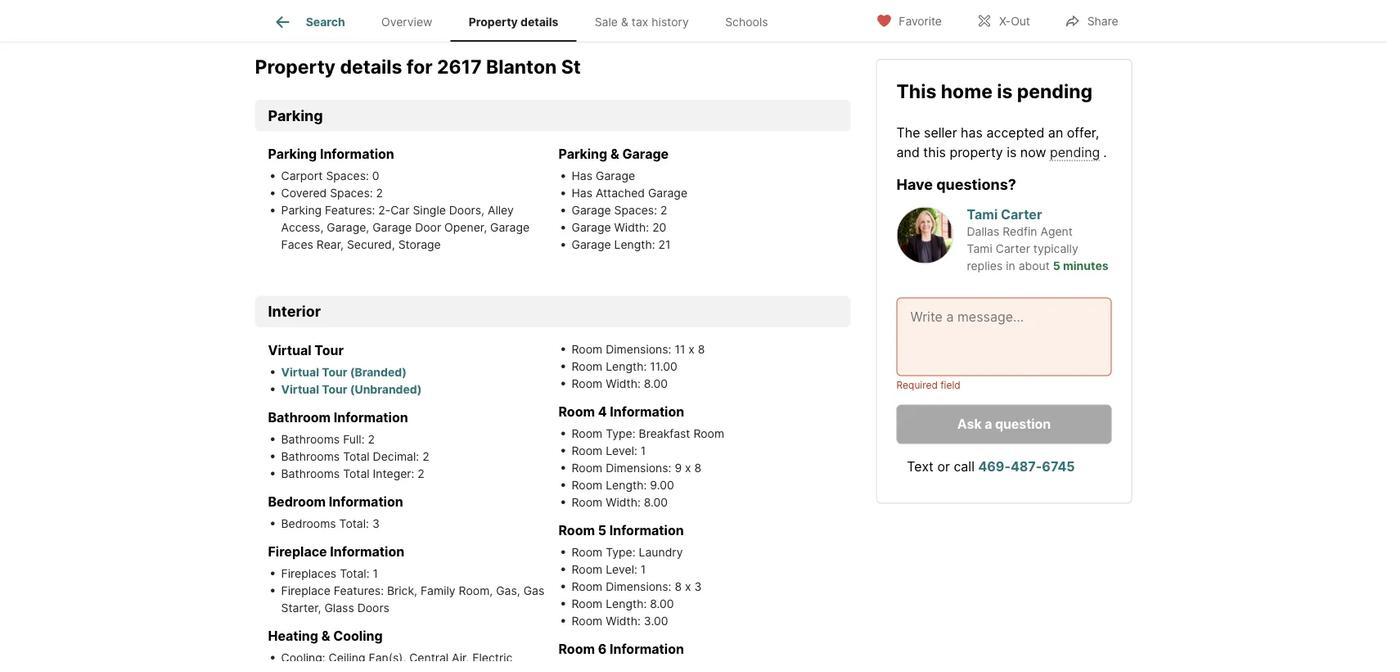Task type: describe. For each thing, give the bounding box(es) containing it.
0 vertical spatial spaces:
[[326, 169, 369, 183]]

0
[[372, 169, 379, 183]]

fireplaces
[[281, 566, 337, 580]]

6745
[[1042, 459, 1075, 475]]

1 inside room 5 information room type: laundry room level: 1 room dimensions: 8 x 3 room length: 8.00 room width: 3.00
[[641, 562, 646, 576]]

2 right integer:
[[418, 467, 425, 481]]

a
[[985, 416, 992, 432]]

tami for tami carter typically replies in about
[[967, 242, 993, 256]]

breakfast
[[639, 426, 690, 440]]

length: inside room 5 information room type: laundry room level: 1 room dimensions: 8 x 3 room length: 8.00 room width: 3.00
[[606, 597, 647, 611]]

information inside room 5 information room type: laundry room level: 1 room dimensions: 8 x 3 room length: 8.00 room width: 3.00
[[610, 522, 684, 538]]

tab list containing search
[[255, 0, 800, 42]]

2 right the decimal:
[[423, 449, 429, 463]]

dallas
[[967, 224, 1000, 238]]

bathroom information bathrooms full: 2 bathrooms total decimal: 2 bathrooms total integer: 2
[[268, 409, 429, 481]]

carport
[[281, 169, 323, 183]]

9
[[675, 461, 682, 475]]

alley
[[488, 203, 514, 217]]

family
[[421, 584, 456, 598]]

ask a question
[[958, 416, 1051, 432]]

tami for tami carter dallas redfin agent
[[967, 206, 998, 222]]

carter for tami carter typically replies in about
[[996, 242, 1031, 256]]

Write a message... text field
[[911, 307, 1098, 366]]

attached
[[596, 186, 645, 200]]

fireplace information fireplaces total: 1
[[268, 544, 405, 580]]

8 inside room dimensions: 11 x 8 room length: 11.00 room width: 8.00
[[698, 342, 705, 356]]

width: inside room 5 information room type: laundry room level: 1 room dimensions: 8 x 3 room length: 8.00 room width: 3.00
[[606, 614, 641, 628]]

2617
[[437, 55, 482, 78]]

brick, family room, gas, gas starter, glass doors
[[281, 584, 545, 615]]

information inside 'bedroom information bedrooms total: 3'
[[329, 494, 403, 510]]

ask
[[958, 416, 982, 432]]

bathroom
[[268, 409, 331, 425]]

this
[[897, 79, 937, 102]]

2 inside the parking information carport spaces: 0 covered spaces: 2
[[376, 186, 383, 200]]

property for property details
[[469, 15, 518, 29]]

x inside room dimensions: 11 x 8 room length: 11.00 room width: 8.00
[[689, 342, 695, 356]]

home
[[941, 79, 993, 102]]

fireplace features:
[[281, 584, 387, 598]]

doors
[[357, 601, 390, 615]]

cooling
[[333, 628, 383, 644]]

width: inside room dimensions: 11 x 8 room length: 11.00 room width: 8.00
[[606, 377, 641, 390]]

single
[[413, 203, 446, 217]]

x-
[[999, 14, 1011, 28]]

8.00 inside 'room 4 information room type: breakfast room room level: 1 room dimensions: 9 x 8 room length: 9.00 room width: 8.00'
[[644, 495, 668, 509]]

schools
[[725, 15, 768, 29]]

required
[[897, 379, 938, 391]]

room dimensions: 11 x 8 room length: 11.00 room width: 8.00
[[572, 342, 705, 390]]

1 bathrooms from the top
[[281, 432, 340, 446]]

x-out
[[999, 14, 1030, 28]]

share button
[[1051, 4, 1133, 37]]

8.00 inside room 5 information room type: laundry room level: 1 room dimensions: 8 x 3 room length: 8.00 room width: 3.00
[[650, 597, 674, 611]]

text
[[907, 459, 934, 475]]

469-487-6745 link
[[979, 459, 1075, 475]]

question
[[995, 416, 1051, 432]]

x-out button
[[963, 4, 1044, 37]]

parking for parking
[[268, 106, 323, 124]]

total: for bedroom
[[339, 517, 369, 530]]

3 bathrooms from the top
[[281, 467, 340, 481]]

virtual tour virtual tour (branded) virtual tour (unbranded)
[[268, 342, 422, 396]]

1 total from the top
[[343, 449, 370, 463]]

2-car single doors, alley access, garage, garage door opener, garage faces rear, secured, storage
[[281, 203, 530, 252]]

room 5 information room type: laundry room level: 1 room dimensions: 8 x 3 room length: 8.00 room width: 3.00
[[559, 522, 702, 628]]

property details
[[469, 15, 559, 29]]

schools tab
[[707, 2, 786, 42]]

decimal:
[[373, 449, 419, 463]]

3 inside 'bedroom information bedrooms total: 3'
[[372, 517, 380, 530]]

have questions?
[[897, 175, 1017, 193]]

room 6 information
[[559, 641, 684, 657]]

parking features:
[[281, 203, 378, 217]]

favorite button
[[862, 4, 956, 37]]

total: for fireplace
[[340, 566, 370, 580]]

& for heating
[[321, 628, 330, 644]]

redfin
[[1003, 224, 1038, 238]]

faces
[[281, 238, 313, 252]]

2 total from the top
[[343, 467, 370, 481]]

search
[[306, 15, 345, 29]]

door
[[415, 221, 441, 235]]

in
[[1006, 259, 1016, 273]]

2 vertical spatial tour
[[322, 382, 347, 396]]

0 vertical spatial virtual
[[268, 342, 312, 358]]

for
[[407, 55, 433, 78]]

11.00
[[650, 359, 678, 373]]

dallas redfin agenttami carter image
[[897, 206, 954, 264]]

field
[[941, 379, 961, 391]]

20
[[653, 221, 667, 235]]

covered
[[281, 186, 327, 200]]

or
[[938, 459, 950, 475]]

about
[[1019, 259, 1050, 273]]

share
[[1088, 14, 1119, 28]]

sale & tax history
[[595, 15, 689, 29]]

.
[[1104, 144, 1107, 160]]

starter,
[[281, 601, 321, 615]]

(branded)
[[350, 365, 407, 379]]

rear,
[[317, 238, 344, 252]]

questions?
[[937, 175, 1017, 193]]

length: inside room dimensions: 11 x 8 room length: 11.00 room width: 8.00
[[606, 359, 647, 373]]

9.00
[[650, 478, 674, 492]]

favorite
[[899, 14, 942, 28]]

bedroom information bedrooms total: 3
[[268, 494, 403, 530]]

property details tab
[[451, 2, 577, 42]]

doors,
[[449, 203, 485, 217]]

fireplace for information
[[268, 544, 327, 560]]

487-
[[1011, 459, 1042, 475]]

heating
[[268, 628, 318, 644]]

brick,
[[387, 584, 417, 598]]

2 vertical spatial virtual
[[281, 382, 319, 396]]



Task type: vqa. For each thing, say whether or not it's contained in the screenshot.
Indicators of homebuying demand and activity
no



Task type: locate. For each thing, give the bounding box(es) containing it.
2 up 20
[[661, 203, 668, 217]]

property down search link
[[255, 55, 336, 78]]

property up blanton
[[469, 15, 518, 29]]

0 vertical spatial type:
[[606, 426, 636, 440]]

3 inside room 5 information room type: laundry room level: 1 room dimensions: 8 x 3 room length: 8.00 room width: 3.00
[[695, 580, 702, 593]]

opener,
[[445, 221, 487, 235]]

information up breakfast
[[610, 404, 685, 420]]

blanton
[[486, 55, 557, 78]]

2 vertical spatial 8
[[675, 580, 682, 593]]

pending up the an
[[1017, 79, 1093, 102]]

type: for 4
[[606, 426, 636, 440]]

1 horizontal spatial property
[[469, 15, 518, 29]]

dimensions: inside room dimensions: 11 x 8 room length: 11.00 room width: 8.00
[[606, 342, 672, 356]]

(unbranded)
[[350, 382, 422, 396]]

information down 'bedroom information bedrooms total: 3'
[[330, 544, 405, 560]]

fireplace
[[268, 544, 327, 560], [281, 584, 331, 598]]

2 vertical spatial bathrooms
[[281, 467, 340, 481]]

11
[[675, 342, 685, 356]]

tami carter typically replies in about
[[967, 242, 1079, 273]]

property
[[950, 144, 1003, 160]]

8
[[698, 342, 705, 356], [695, 461, 702, 475], [675, 580, 682, 593]]

2 vertical spatial 8.00
[[650, 597, 674, 611]]

length: inside 'room 4 information room type: breakfast room room level: 1 room dimensions: 9 x 8 room length: 9.00 room width: 8.00'
[[606, 478, 647, 492]]

x inside 'room 4 information room type: breakfast room room level: 1 room dimensions: 9 x 8 room length: 9.00 room width: 8.00'
[[685, 461, 691, 475]]

1 horizontal spatial 3
[[695, 580, 702, 593]]

is right home
[[997, 79, 1013, 102]]

5
[[1053, 259, 1061, 273], [598, 522, 607, 538]]

tour up virtual tour (unbranded) link
[[322, 365, 347, 379]]

length:
[[614, 238, 655, 252], [606, 359, 647, 373], [606, 478, 647, 492], [606, 597, 647, 611]]

0 vertical spatial details
[[521, 15, 559, 29]]

details inside tab
[[521, 15, 559, 29]]

1 down the laundry
[[641, 562, 646, 576]]

2
[[376, 186, 383, 200], [661, 203, 668, 217], [368, 432, 375, 446], [423, 449, 429, 463], [418, 467, 425, 481]]

type: for 5
[[606, 545, 636, 559]]

laundry
[[639, 545, 683, 559]]

heating & cooling
[[268, 628, 383, 644]]

information inside fireplace information fireplaces total: 1
[[330, 544, 405, 560]]

have
[[897, 175, 933, 193]]

1 vertical spatial dimensions:
[[606, 461, 672, 475]]

parking for parking information carport spaces: 0 covered spaces: 2
[[268, 146, 317, 162]]

level: inside 'room 4 information room type: breakfast room room level: 1 room dimensions: 9 x 8 room length: 9.00 room width: 8.00'
[[606, 444, 638, 458]]

now
[[1021, 144, 1047, 160]]

room 4 information room type: breakfast room room level: 1 room dimensions: 9 x 8 room length: 9.00 room width: 8.00
[[559, 404, 725, 509]]

information down the "3.00"
[[610, 641, 684, 657]]

& for parking
[[611, 146, 619, 162]]

parking for parking & garage has garage has attached garage garage spaces: 2 garage width: 20 garage length: 21
[[559, 146, 608, 162]]

1 vertical spatial total:
[[340, 566, 370, 580]]

call
[[954, 459, 975, 475]]

property inside tab
[[469, 15, 518, 29]]

2-
[[378, 203, 391, 217]]

width: left 20
[[614, 221, 649, 235]]

2 tami from the top
[[967, 242, 993, 256]]

the seller has accepted an offer, and this property is now
[[897, 124, 1100, 160]]

type: down 4
[[606, 426, 636, 440]]

0 horizontal spatial 3
[[372, 517, 380, 530]]

pending link
[[1050, 144, 1100, 160]]

1 vertical spatial tami
[[967, 242, 993, 256]]

information
[[320, 146, 394, 162], [610, 404, 685, 420], [334, 409, 408, 425], [329, 494, 403, 510], [610, 522, 684, 538], [330, 544, 405, 560], [610, 641, 684, 657]]

1 up doors
[[373, 566, 378, 580]]

1 vertical spatial 5
[[598, 522, 607, 538]]

2 inside parking & garage has garage has attached garage garage spaces: 2 garage width: 20 garage length: 21
[[661, 203, 668, 217]]

carter inside tami carter dallas redfin agent
[[1001, 206, 1042, 222]]

details up blanton
[[521, 15, 559, 29]]

tami inside tami carter dallas redfin agent
[[967, 206, 998, 222]]

virtual
[[268, 342, 312, 358], [281, 365, 319, 379], [281, 382, 319, 396]]

features: for garage,
[[325, 203, 375, 217]]

1 vertical spatial pending
[[1050, 144, 1100, 160]]

level: inside room 5 information room type: laundry room level: 1 room dimensions: 8 x 3 room length: 8.00 room width: 3.00
[[606, 562, 638, 576]]

sale
[[595, 15, 618, 29]]

carter for tami carter dallas redfin agent
[[1001, 206, 1042, 222]]

features: up doors
[[334, 584, 384, 598]]

2 type: from the top
[[606, 545, 636, 559]]

overview tab
[[363, 2, 451, 42]]

search link
[[273, 12, 345, 32]]

level: up room 6 information in the bottom of the page
[[606, 562, 638, 576]]

8 down the laundry
[[675, 580, 682, 593]]

seller
[[924, 124, 957, 140]]

fireplace inside fireplace information fireplaces total: 1
[[268, 544, 327, 560]]

0 vertical spatial 8
[[698, 342, 705, 356]]

width: up room 6 information in the bottom of the page
[[606, 614, 641, 628]]

information inside 'room 4 information room type: breakfast room room level: 1 room dimensions: 9 x 8 room length: 9.00 room width: 8.00'
[[610, 404, 685, 420]]

0 horizontal spatial details
[[340, 55, 402, 78]]

1 horizontal spatial details
[[521, 15, 559, 29]]

8 right 9
[[695, 461, 702, 475]]

information down integer:
[[329, 494, 403, 510]]

x inside room 5 information room type: laundry room level: 1 room dimensions: 8 x 3 room length: 8.00 room width: 3.00
[[685, 580, 691, 593]]

has
[[961, 124, 983, 140]]

0 vertical spatial &
[[621, 15, 629, 29]]

type: inside room 5 information room type: laundry room level: 1 room dimensions: 8 x 3 room length: 8.00 room width: 3.00
[[606, 545, 636, 559]]

0 vertical spatial carter
[[1001, 206, 1042, 222]]

type: inside 'room 4 information room type: breakfast room room level: 1 room dimensions: 9 x 8 room length: 9.00 room width: 8.00'
[[606, 426, 636, 440]]

length: up the "3.00"
[[606, 597, 647, 611]]

8 right 11
[[698, 342, 705, 356]]

features:
[[325, 203, 375, 217], [334, 584, 384, 598]]

1 vertical spatial type:
[[606, 545, 636, 559]]

width:
[[614, 221, 649, 235], [606, 377, 641, 390], [606, 495, 641, 509], [606, 614, 641, 628]]

1 vertical spatial total
[[343, 467, 370, 481]]

width: up 4
[[606, 377, 641, 390]]

0 vertical spatial fireplace
[[268, 544, 327, 560]]

total: up fireplace information fireplaces total: 1
[[339, 517, 369, 530]]

dimensions: inside room 5 information room type: laundry room level: 1 room dimensions: 8 x 3 room length: 8.00 room width: 3.00
[[606, 580, 672, 593]]

tour up virtual tour (branded) link at the left bottom of the page
[[315, 342, 344, 358]]

0 vertical spatial tour
[[315, 342, 344, 358]]

0 vertical spatial x
[[689, 342, 695, 356]]

1 down breakfast
[[641, 444, 646, 458]]

dimensions: up the 9.00
[[606, 461, 672, 475]]

0 vertical spatial total:
[[339, 517, 369, 530]]

information up 0 on the top left of the page
[[320, 146, 394, 162]]

property for property details for 2617 blanton st
[[255, 55, 336, 78]]

pending down offer,
[[1050, 144, 1100, 160]]

1 type: from the top
[[606, 426, 636, 440]]

0 vertical spatial level:
[[606, 444, 638, 458]]

1 vertical spatial is
[[1007, 144, 1017, 160]]

1 vertical spatial fireplace
[[281, 584, 331, 598]]

length: left 11.00
[[606, 359, 647, 373]]

1 vertical spatial virtual
[[281, 365, 319, 379]]

gas,
[[496, 584, 520, 598]]

spaces: left 0 on the top left of the page
[[326, 169, 369, 183]]

1 vertical spatial carter
[[996, 242, 1031, 256]]

replies
[[967, 259, 1003, 273]]

0 vertical spatial total
[[343, 449, 370, 463]]

2 dimensions: from the top
[[606, 461, 672, 475]]

property details for 2617 blanton st
[[255, 55, 581, 78]]

an
[[1048, 124, 1064, 140]]

& inside parking & garage has garage has attached garage garage spaces: 2 garage width: 20 garage length: 21
[[611, 146, 619, 162]]

0 horizontal spatial property
[[255, 55, 336, 78]]

1 vertical spatial 8
[[695, 461, 702, 475]]

0 vertical spatial pending
[[1017, 79, 1093, 102]]

tami carter dallas redfin agent
[[967, 206, 1073, 238]]

1 level: from the top
[[606, 444, 638, 458]]

8.00
[[644, 377, 668, 390], [644, 495, 668, 509], [650, 597, 674, 611]]

8 inside 'room 4 information room type: breakfast room room level: 1 room dimensions: 9 x 8 room length: 9.00 room width: 8.00'
[[695, 461, 702, 475]]

is inside the seller has accepted an offer, and this property is now
[[1007, 144, 1017, 160]]

2 vertical spatial &
[[321, 628, 330, 644]]

tab list
[[255, 0, 800, 42]]

sale & tax history tab
[[577, 2, 707, 42]]

information up the laundry
[[610, 522, 684, 538]]

pending .
[[1050, 144, 1107, 160]]

details
[[521, 15, 559, 29], [340, 55, 402, 78]]

length: left the 9.00
[[606, 478, 647, 492]]

gas
[[524, 584, 545, 598]]

and
[[897, 144, 920, 160]]

accepted
[[987, 124, 1045, 140]]

469-
[[979, 459, 1011, 475]]

1 vertical spatial level:
[[606, 562, 638, 576]]

out
[[1011, 14, 1030, 28]]

1 vertical spatial x
[[685, 461, 691, 475]]

2 has from the top
[[572, 186, 593, 200]]

tour down virtual tour (branded) link at the left bottom of the page
[[322, 382, 347, 396]]

length: left 21
[[614, 238, 655, 252]]

0 vertical spatial 5
[[1053, 259, 1061, 273]]

fireplace down fireplaces
[[281, 584, 331, 598]]

overview
[[381, 15, 433, 29]]

dimensions: inside 'room 4 information room type: breakfast room room level: 1 room dimensions: 9 x 8 room length: 9.00 room width: 8.00'
[[606, 461, 672, 475]]

0 vertical spatial 3
[[372, 517, 380, 530]]

21
[[659, 238, 671, 252]]

& down glass
[[321, 628, 330, 644]]

features: up 'garage,'
[[325, 203, 375, 217]]

3.00
[[644, 614, 668, 628]]

0 vertical spatial is
[[997, 79, 1013, 102]]

1 horizontal spatial 5
[[1053, 259, 1061, 273]]

5 inside room 5 information room type: laundry room level: 1 room dimensions: 8 x 3 room length: 8.00 room width: 3.00
[[598, 522, 607, 538]]

property
[[469, 15, 518, 29], [255, 55, 336, 78]]

1 horizontal spatial &
[[611, 146, 619, 162]]

parking information carport spaces: 0 covered spaces: 2
[[268, 146, 394, 200]]

2 vertical spatial dimensions:
[[606, 580, 672, 593]]

storage
[[398, 238, 441, 252]]

3 dimensions: from the top
[[606, 580, 672, 593]]

spaces: down attached at left
[[614, 203, 657, 217]]

offer,
[[1067, 124, 1100, 140]]

2 down 0 on the top left of the page
[[376, 186, 383, 200]]

dimensions: up 11.00
[[606, 342, 672, 356]]

fireplace up fireplaces
[[268, 544, 327, 560]]

3
[[372, 517, 380, 530], [695, 580, 702, 593]]

1 vertical spatial property
[[255, 55, 336, 78]]

total: inside fireplace information fireplaces total: 1
[[340, 566, 370, 580]]

0 vertical spatial features:
[[325, 203, 375, 217]]

8.00 inside room dimensions: 11 x 8 room length: 11.00 room width: 8.00
[[644, 377, 668, 390]]

& left tax
[[621, 15, 629, 29]]

width: inside parking & garage has garage has attached garage garage spaces: 2 garage width: 20 garage length: 21
[[614, 221, 649, 235]]

0 horizontal spatial &
[[321, 628, 330, 644]]

garage
[[622, 146, 669, 162], [596, 169, 635, 183], [648, 186, 688, 200], [572, 203, 611, 217], [373, 221, 412, 235], [490, 221, 530, 235], [572, 221, 611, 235], [572, 238, 611, 252]]

tax
[[632, 15, 649, 29]]

2 horizontal spatial &
[[621, 15, 629, 29]]

1 vertical spatial tour
[[322, 365, 347, 379]]

0 vertical spatial property
[[469, 15, 518, 29]]

parking inside the parking information carport spaces: 0 covered spaces: 2
[[268, 146, 317, 162]]

parking & garage has garage has attached garage garage spaces: 2 garage width: 20 garage length: 21
[[559, 146, 688, 252]]

total: up fireplace features:
[[340, 566, 370, 580]]

tour
[[315, 342, 344, 358], [322, 365, 347, 379], [322, 382, 347, 396]]

spaces: up the parking features:
[[330, 186, 373, 200]]

length: inside parking & garage has garage has attached garage garage spaces: 2 garage width: 20 garage length: 21
[[614, 238, 655, 252]]

details left for
[[340, 55, 402, 78]]

2 vertical spatial x
[[685, 580, 691, 593]]

width: up the laundry
[[606, 495, 641, 509]]

room
[[572, 342, 603, 356], [572, 359, 603, 373], [572, 377, 603, 390], [559, 404, 595, 420], [572, 426, 603, 440], [694, 426, 725, 440], [572, 444, 603, 458], [572, 461, 603, 475], [572, 478, 603, 492], [572, 495, 603, 509], [559, 522, 595, 538], [572, 545, 603, 559], [572, 562, 603, 576], [572, 580, 603, 593], [572, 597, 603, 611], [572, 614, 603, 628], [559, 641, 595, 657]]

virtual tour (unbranded) link
[[281, 382, 422, 396]]

8.00 down the 9.00
[[644, 495, 668, 509]]

minutes
[[1063, 259, 1109, 273]]

0 vertical spatial has
[[572, 169, 593, 183]]

carter up the redfin in the right of the page
[[1001, 206, 1042, 222]]

bedrooms
[[281, 517, 336, 530]]

2 bathrooms from the top
[[281, 449, 340, 463]]

spaces: inside parking & garage has garage has attached garage garage spaces: 2 garage width: 20 garage length: 21
[[614, 203, 657, 217]]

1 vertical spatial 3
[[695, 580, 702, 593]]

1 vertical spatial bathrooms
[[281, 449, 340, 463]]

0 vertical spatial tami
[[967, 206, 998, 222]]

&
[[621, 15, 629, 29], [611, 146, 619, 162], [321, 628, 330, 644]]

1 tami from the top
[[967, 206, 998, 222]]

this
[[924, 144, 946, 160]]

0 vertical spatial 8.00
[[644, 377, 668, 390]]

information up full: on the left of page
[[334, 409, 408, 425]]

information inside bathroom information bathrooms full: 2 bathrooms total decimal: 2 bathrooms total integer: 2
[[334, 409, 408, 425]]

parking
[[268, 106, 323, 124], [268, 146, 317, 162], [559, 146, 608, 162], [281, 203, 322, 217]]

details for property details for 2617 blanton st
[[340, 55, 402, 78]]

level: down 4
[[606, 444, 638, 458]]

tami up dallas
[[967, 206, 998, 222]]

1 vertical spatial spaces:
[[330, 186, 373, 200]]

carter up in
[[996, 242, 1031, 256]]

0 horizontal spatial 5
[[598, 522, 607, 538]]

2 right full: on the left of page
[[368, 432, 375, 446]]

1 inside 'room 4 information room type: breakfast room room level: 1 room dimensions: 9 x 8 room length: 9.00 room width: 8.00'
[[641, 444, 646, 458]]

dimensions: up the "3.00"
[[606, 580, 672, 593]]

& for sale
[[621, 15, 629, 29]]

1 vertical spatial 8.00
[[644, 495, 668, 509]]

tami inside tami carter typically replies in about
[[967, 242, 993, 256]]

8.00 down 11.00
[[644, 377, 668, 390]]

integer:
[[373, 467, 415, 481]]

is down accepted
[[1007, 144, 1017, 160]]

1 vertical spatial has
[[572, 186, 593, 200]]

information inside the parking information carport spaces: 0 covered spaces: 2
[[320, 146, 394, 162]]

tami
[[967, 206, 998, 222], [967, 242, 993, 256]]

1 dimensions: from the top
[[606, 342, 672, 356]]

1 inside fireplace information fireplaces total: 1
[[373, 566, 378, 580]]

total: inside 'bedroom information bedrooms total: 3'
[[339, 517, 369, 530]]

2 vertical spatial spaces:
[[614, 203, 657, 217]]

st
[[561, 55, 581, 78]]

carter
[[1001, 206, 1042, 222], [996, 242, 1031, 256]]

1
[[641, 444, 646, 458], [641, 562, 646, 576], [373, 566, 378, 580]]

tami carter link
[[967, 206, 1042, 222]]

bedroom
[[268, 494, 326, 510]]

the
[[897, 124, 921, 140]]

car
[[391, 203, 410, 217]]

0 vertical spatial bathrooms
[[281, 432, 340, 446]]

0 vertical spatial dimensions:
[[606, 342, 672, 356]]

1 vertical spatial details
[[340, 55, 402, 78]]

8.00 up the "3.00"
[[650, 597, 674, 611]]

1 vertical spatial features:
[[334, 584, 384, 598]]

history
[[652, 15, 689, 29]]

& inside tab
[[621, 15, 629, 29]]

1 has from the top
[[572, 169, 593, 183]]

& up attached at left
[[611, 146, 619, 162]]

secured,
[[347, 238, 395, 252]]

parking for parking features:
[[281, 203, 322, 217]]

level:
[[606, 444, 638, 458], [606, 562, 638, 576]]

tami down dallas
[[967, 242, 993, 256]]

fireplace for features:
[[281, 584, 331, 598]]

features: for glass
[[334, 584, 384, 598]]

details for property details
[[521, 15, 559, 29]]

parking inside parking & garage has garage has attached garage garage spaces: 2 garage width: 20 garage length: 21
[[559, 146, 608, 162]]

width: inside 'room 4 information room type: breakfast room room level: 1 room dimensions: 9 x 8 room length: 9.00 room width: 8.00'
[[606, 495, 641, 509]]

1 vertical spatial &
[[611, 146, 619, 162]]

is
[[997, 79, 1013, 102], [1007, 144, 1017, 160]]

type: left the laundry
[[606, 545, 636, 559]]

this home is pending
[[897, 79, 1093, 102]]

carter inside tami carter typically replies in about
[[996, 242, 1031, 256]]

8 inside room 5 information room type: laundry room level: 1 room dimensions: 8 x 3 room length: 8.00 room width: 3.00
[[675, 580, 682, 593]]

2 level: from the top
[[606, 562, 638, 576]]



